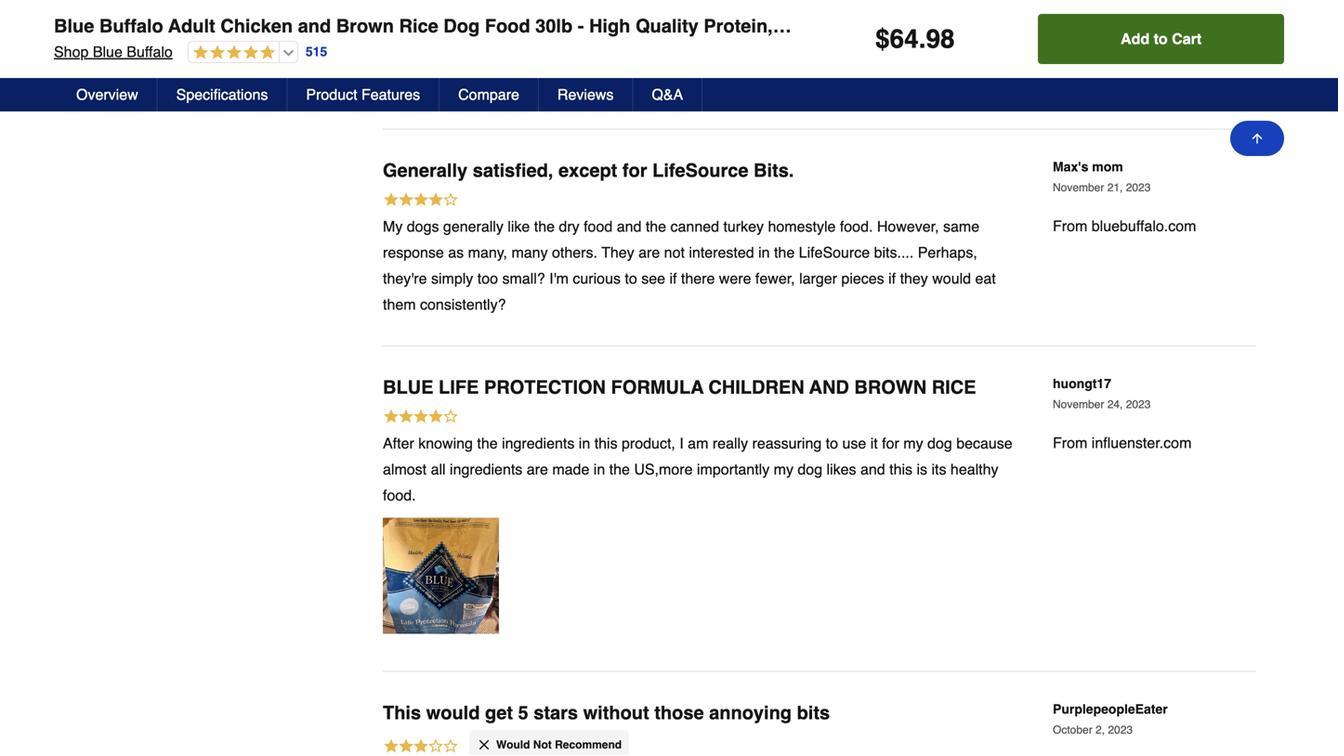 Task type: describe. For each thing, give the bounding box(es) containing it.
1 horizontal spatial my
[[904, 435, 923, 452]]

i'm
[[549, 270, 569, 287]]

the down product,
[[609, 461, 630, 478]]

huongt17 november 24, 2023
[[1053, 376, 1151, 411]]

blue life protection formula children and brown rice
[[383, 377, 976, 398]]

likes
[[827, 461, 857, 478]]

like
[[508, 218, 530, 235]]

they
[[602, 244, 634, 261]]

generally
[[443, 218, 504, 235]]

max's mom november 21, 2023
[[1053, 159, 1151, 194]]

us,more
[[634, 461, 693, 478]]

in inside my dogs generally like the dry food and the canned turkey homestyle food. however, same response as many, many others. they are not interested in the lifesource bits.... perhaps, they're simply too small? i'm curious to see if there were fewer, larger pieces if they would eat them consistently?
[[758, 244, 770, 261]]

the up fewer,
[[774, 244, 795, 261]]

are for protection
[[527, 461, 548, 478]]

perhaps,
[[918, 244, 978, 261]]

are for except
[[639, 244, 660, 261]]

specifications button
[[158, 78, 288, 112]]

curious
[[573, 270, 621, 287]]

there
[[681, 270, 715, 287]]

21,
[[1108, 181, 1123, 194]]

food. inside my dogs generally like the dry food and the canned turkey homestyle food. however, same response as many, many others. they are not interested in the lifesource bits.... perhaps, they're simply too small? i'm curious to see if there were fewer, larger pieces if they would eat them consistently?
[[840, 218, 873, 235]]

$
[[875, 24, 890, 54]]

3 stars image
[[383, 738, 459, 756]]

q&a button
[[633, 78, 703, 112]]

2023 inside "max's mom november 21, 2023"
[[1126, 181, 1151, 194]]

my dogs generally like the dry food and the canned turkey homestyle food. however, same response as many, many others. they are not interested in the lifesource bits.... perhaps, they're simply too small? i'm curious to see if there were fewer, larger pieces if they would eat them consistently?
[[383, 218, 996, 313]]

not
[[533, 739, 552, 752]]

as
[[448, 244, 464, 261]]

simply
[[431, 270, 473, 287]]

high
[[589, 15, 631, 37]]

am
[[688, 435, 709, 452]]

close image
[[477, 738, 492, 753]]

made
[[552, 461, 590, 478]]

were
[[719, 270, 751, 287]]

3
[[1025, 15, 1035, 37]]

would not recommend
[[496, 739, 622, 752]]

4.7 stars image
[[188, 45, 275, 62]]

the up not
[[646, 218, 666, 235]]

blue
[[383, 377, 434, 398]]

from for blue life protection formula children and brown rice
[[1053, 435, 1088, 452]]

my
[[383, 218, 403, 235]]

.
[[919, 24, 926, 54]]

purplepeopleeater october 2, 2023
[[1053, 702, 1168, 737]]

0 vertical spatial ingredients
[[502, 435, 575, 452]]

cart
[[1172, 30, 1202, 47]]

rice
[[932, 377, 976, 398]]

same
[[943, 218, 980, 235]]

is
[[917, 461, 928, 478]]

and inside my dogs generally like the dry food and the canned turkey homestyle food. however, same response as many, many others. they are not interested in the lifesource bits.... perhaps, they're simply too small? i'm curious to see if there were fewer, larger pieces if they would eat them consistently?
[[617, 218, 642, 235]]

overview
[[76, 86, 138, 103]]

wholesome
[[778, 15, 883, 37]]

1 if from the left
[[670, 270, 677, 287]]

brown
[[336, 15, 394, 37]]

-
[[578, 15, 584, 37]]

product features
[[306, 86, 420, 103]]

bits.
[[754, 160, 794, 181]]

64
[[890, 24, 919, 54]]

reviews button
[[539, 78, 633, 112]]

omega
[[957, 15, 1020, 37]]

0 horizontal spatial for
[[623, 160, 647, 181]]

98
[[926, 24, 955, 54]]

dog
[[444, 15, 480, 37]]

brown
[[855, 377, 927, 398]]

shop
[[54, 43, 89, 60]]

product features button
[[288, 78, 440, 112]]

the left dry in the top left of the page
[[534, 218, 555, 235]]

eat
[[975, 270, 996, 287]]

canned
[[671, 218, 719, 235]]

q&a
[[652, 86, 683, 103]]

from influenster.com
[[1053, 435, 1192, 452]]

0 vertical spatial dog
[[928, 435, 952, 452]]

1 vertical spatial buffalo
[[127, 43, 173, 60]]

quality
[[636, 15, 699, 37]]

the right knowing
[[477, 435, 498, 452]]

2 if from the left
[[889, 270, 896, 287]]

it
[[871, 435, 878, 452]]

really
[[713, 435, 748, 452]]

0 horizontal spatial in
[[579, 435, 590, 452]]

compare button
[[440, 78, 539, 112]]

0 vertical spatial blue
[[54, 15, 94, 37]]

turkey
[[724, 218, 764, 235]]

1 vertical spatial this
[[890, 461, 913, 478]]

huongt17
[[1053, 376, 1112, 391]]

life
[[439, 377, 479, 398]]

5
[[518, 703, 529, 724]]

this would get 5 stars without those annoying bits
[[383, 703, 830, 724]]

knowing
[[418, 435, 473, 452]]

rice
[[399, 15, 438, 37]]

shop blue buffalo
[[54, 43, 173, 60]]

this
[[383, 703, 421, 724]]

protein,
[[704, 15, 773, 37]]

almost
[[383, 461, 427, 478]]

1 & from the left
[[1041, 15, 1054, 37]]

2,
[[1096, 724, 1105, 737]]



Task type: locate. For each thing, give the bounding box(es) containing it.
reviews
[[558, 86, 614, 103]]

to inside after knowing the ingredients in this product, i am really reassuring to use it for my dog because almost all ingredients are made in the us,more importantly my dog likes and this is its healthy food.
[[826, 435, 838, 452]]

4 stars image for blue
[[383, 408, 459, 428]]

food. left however,
[[840, 218, 873, 235]]

0 vertical spatial my
[[904, 435, 923, 452]]

healthy
[[1209, 15, 1276, 37]]

to left see
[[625, 270, 637, 287]]

4 stars image for generally
[[383, 191, 459, 211]]

2023 right 21, in the right of the page
[[1126, 181, 1151, 194]]

0 horizontal spatial food.
[[383, 487, 416, 504]]

2 vertical spatial for
[[882, 435, 900, 452]]

2 4 stars image from the top
[[383, 408, 459, 428]]

my down 'reassuring'
[[774, 461, 794, 478]]

recommend
[[555, 739, 622, 752]]

overview button
[[58, 78, 158, 112]]

november down max's
[[1053, 181, 1104, 194]]

1 horizontal spatial if
[[889, 270, 896, 287]]

1 vertical spatial to
[[625, 270, 637, 287]]

1 vertical spatial would
[[426, 703, 480, 724]]

for right 'acids'
[[1179, 15, 1204, 37]]

november inside huongt17 november 24, 2023
[[1053, 398, 1104, 411]]

https://photos us.bazaarvoice.com/photo/2/cghvdg86ymx1zwj1zmzhbg8/2fe40a99 8e7e 5a63 ac6f 839b9a2a2f93 image
[[383, 0, 499, 92]]

ingredients up made
[[502, 435, 575, 452]]

0 horizontal spatial are
[[527, 461, 548, 478]]

0 vertical spatial in
[[758, 244, 770, 261]]

1 vertical spatial food.
[[383, 487, 416, 504]]

0 horizontal spatial to
[[625, 270, 637, 287]]

not
[[664, 244, 685, 261]]

if right see
[[670, 270, 677, 287]]

ingredients right all
[[450, 461, 523, 478]]

november down huongt17 at right
[[1053, 398, 1104, 411]]

2 horizontal spatial in
[[758, 244, 770, 261]]

0 vertical spatial 4 stars image
[[383, 191, 459, 211]]

0 vertical spatial are
[[639, 244, 660, 261]]

1 horizontal spatial to
[[826, 435, 838, 452]]

1 4 stars image from the top
[[383, 191, 459, 211]]

from bluebuffalo.com
[[1053, 218, 1197, 235]]

are left not
[[639, 244, 660, 261]]

1 vertical spatial blue
[[93, 43, 123, 60]]

are inside my dogs generally like the dry food and the canned turkey homestyle food. however, same response as many, many others. they are not interested in the lifesource bits.... perhaps, they're simply too small? i'm curious to see if there were fewer, larger pieces if they would eat them consistently?
[[639, 244, 660, 261]]

generally satisfied, except for lifesource bits.
[[383, 160, 794, 181]]

features
[[362, 86, 420, 103]]

blue right shop
[[93, 43, 123, 60]]

after
[[383, 435, 414, 452]]

1 horizontal spatial dog
[[928, 435, 952, 452]]

24,
[[1108, 398, 1123, 411]]

in right made
[[594, 461, 605, 478]]

fatty
[[1075, 15, 1119, 37]]

arrow up image
[[1250, 131, 1265, 146]]

from down huongt17 november 24, 2023
[[1053, 435, 1088, 452]]

1 vertical spatial for
[[623, 160, 647, 181]]

$ 64 . 98
[[875, 24, 955, 54]]

mom
[[1092, 159, 1123, 174]]

0 vertical spatial this
[[595, 435, 618, 452]]

bits....
[[874, 244, 914, 261]]

fewer,
[[756, 270, 795, 287]]

purplepeopleeater
[[1053, 702, 1168, 717]]

see
[[641, 270, 665, 287]]

this left product,
[[595, 435, 618, 452]]

1 horizontal spatial would
[[932, 270, 971, 287]]

acids
[[1124, 15, 1174, 37]]

& left the 6
[[1041, 15, 1054, 37]]

4 stars image down blue at the left of the page
[[383, 408, 459, 428]]

if
[[670, 270, 677, 287], [889, 270, 896, 287]]

dogs
[[407, 218, 439, 235]]

&
[[1041, 15, 1054, 37], [1326, 15, 1338, 37]]

in up made
[[579, 435, 590, 452]]

2 november from the top
[[1053, 398, 1104, 411]]

and inside after knowing the ingredients in this product, i am really reassuring to use it for my dog because almost all ingredients are made in the us,more importantly my dog likes and this is its healthy food.
[[861, 461, 885, 478]]

1 vertical spatial ingredients
[[450, 461, 523, 478]]

2 vertical spatial to
[[826, 435, 838, 452]]

dog left likes
[[798, 461, 823, 478]]

515
[[306, 44, 327, 59]]

1 vertical spatial are
[[527, 461, 548, 478]]

would up close image
[[426, 703, 480, 724]]

and
[[809, 377, 849, 398]]

1 from from the top
[[1053, 218, 1088, 235]]

from for generally satisfied, except for lifesource bits.
[[1053, 218, 1088, 235]]

lifesource
[[653, 160, 749, 181], [799, 244, 870, 261]]

1 vertical spatial my
[[774, 461, 794, 478]]

0 vertical spatial buffalo
[[99, 15, 163, 37]]

to left use on the right
[[826, 435, 838, 452]]

for
[[1179, 15, 1204, 37], [623, 160, 647, 181], [882, 435, 900, 452]]

compare
[[458, 86, 519, 103]]

1 vertical spatial dog
[[798, 461, 823, 478]]

adult
[[168, 15, 215, 37]]

too
[[477, 270, 498, 287]]

chicken
[[220, 15, 293, 37]]

2023 right 2,
[[1108, 724, 1133, 737]]

are
[[639, 244, 660, 261], [527, 461, 548, 478]]

and up 515
[[298, 15, 331, 37]]

would
[[496, 739, 530, 752]]

0 vertical spatial to
[[1154, 30, 1168, 47]]

small?
[[502, 270, 545, 287]]

influenster.com
[[1092, 435, 1192, 452]]

2 vertical spatial in
[[594, 461, 605, 478]]

0 horizontal spatial if
[[670, 270, 677, 287]]

2 vertical spatial 2023
[[1108, 724, 1133, 737]]

lifesource inside my dogs generally like the dry food and the canned turkey homestyle food. however, same response as many, many others. they are not interested in the lifesource bits.... perhaps, they're simply too small? i'm curious to see if there were fewer, larger pieces if they would eat them consistently?
[[799, 244, 870, 261]]

blue up shop
[[54, 15, 94, 37]]

for right except
[[623, 160, 647, 181]]

1 vertical spatial and
[[617, 218, 642, 235]]

from down "max's mom november 21, 2023"
[[1053, 218, 1088, 235]]

lifesource up 'larger'
[[799, 244, 870, 261]]

1 horizontal spatial this
[[890, 461, 913, 478]]

0 horizontal spatial and
[[298, 15, 331, 37]]

except
[[559, 160, 617, 181]]

lifesource up canned
[[653, 160, 749, 181]]

2023 for purplepeopleeater
[[1108, 724, 1133, 737]]

to
[[1154, 30, 1168, 47], [625, 270, 637, 287], [826, 435, 838, 452]]

0 horizontal spatial this
[[595, 435, 618, 452]]

0 vertical spatial november
[[1053, 181, 1104, 194]]

1 horizontal spatial in
[[594, 461, 605, 478]]

annoying
[[709, 703, 792, 724]]

0 horizontal spatial would
[[426, 703, 480, 724]]

4 stars image up dogs
[[383, 191, 459, 211]]

would inside my dogs generally like the dry food and the canned turkey homestyle food. however, same response as many, many others. they are not interested in the lifesource bits.... perhaps, they're simply too small? i'm curious to see if there were fewer, larger pieces if they would eat them consistently?
[[932, 270, 971, 287]]

buffalo
[[99, 15, 163, 37], [127, 43, 173, 60]]

0 horizontal spatial lifesource
[[653, 160, 749, 181]]

those
[[655, 703, 704, 724]]

2 horizontal spatial for
[[1179, 15, 1204, 37]]

0 horizontal spatial &
[[1041, 15, 1054, 37]]

to inside button
[[1154, 30, 1168, 47]]

in up fewer,
[[758, 244, 770, 261]]

to right add
[[1154, 30, 1168, 47]]

this left is
[[890, 461, 913, 478]]

1 horizontal spatial are
[[639, 244, 660, 261]]

2023 inside purplepeopleeater october 2, 2023
[[1108, 724, 1133, 737]]

if left they
[[889, 270, 896, 287]]

food. down 'almost' at left bottom
[[383, 487, 416, 504]]

buffalo up shop blue buffalo
[[99, 15, 163, 37]]

importantly
[[697, 461, 770, 478]]

max's
[[1053, 159, 1089, 174]]

and up "they"
[[617, 218, 642, 235]]

2023 for huongt17
[[1126, 398, 1151, 411]]

1 vertical spatial november
[[1053, 398, 1104, 411]]

1 vertical spatial 4 stars image
[[383, 408, 459, 428]]

product,
[[622, 435, 676, 452]]

the
[[534, 218, 555, 235], [646, 218, 666, 235], [774, 244, 795, 261], [477, 435, 498, 452], [609, 461, 630, 478]]

1 horizontal spatial lifesource
[[799, 244, 870, 261]]

2 horizontal spatial and
[[861, 461, 885, 478]]

2 from from the top
[[1053, 435, 1088, 452]]

2 vertical spatial and
[[861, 461, 885, 478]]

2023 right 24,
[[1126, 398, 1151, 411]]

dry
[[559, 218, 580, 235]]

1 horizontal spatial &
[[1326, 15, 1338, 37]]

are inside after knowing the ingredients in this product, i am really reassuring to use it for my dog because almost all ingredients are made in the us,more importantly my dog likes and this is its healthy food.
[[527, 461, 548, 478]]

add to cart button
[[1038, 14, 1284, 64]]

1 november from the top
[[1053, 181, 1104, 194]]

consistently?
[[420, 296, 506, 313]]

1 horizontal spatial for
[[882, 435, 900, 452]]

healthy
[[951, 461, 999, 478]]

2 & from the left
[[1326, 15, 1338, 37]]

however,
[[877, 218, 939, 235]]

dog up its
[[928, 435, 952, 452]]

would down perhaps,
[[932, 270, 971, 287]]

6
[[1059, 15, 1070, 37]]

children
[[709, 377, 805, 398]]

after knowing the ingredients in this product, i am really reassuring to use it for my dog because almost all ingredients are made in the us,more importantly my dog likes and this is its healthy food.
[[383, 435, 1013, 504]]

november inside "max's mom november 21, 2023"
[[1053, 181, 1104, 194]]

& right skin
[[1326, 15, 1338, 37]]

0 vertical spatial would
[[932, 270, 971, 287]]

0 vertical spatial lifesource
[[653, 160, 749, 181]]

specifications
[[176, 86, 268, 103]]

0 vertical spatial for
[[1179, 15, 1204, 37]]

my up is
[[904, 435, 923, 452]]

skin
[[1282, 15, 1321, 37]]

reassuring
[[752, 435, 822, 452]]

0 vertical spatial and
[[298, 15, 331, 37]]

are left made
[[527, 461, 548, 478]]

response
[[383, 244, 444, 261]]

november
[[1053, 181, 1104, 194], [1053, 398, 1104, 411]]

0 vertical spatial 2023
[[1126, 181, 1151, 194]]

0 vertical spatial from
[[1053, 218, 1088, 235]]

for right it
[[882, 435, 900, 452]]

1 horizontal spatial and
[[617, 218, 642, 235]]

its
[[932, 461, 947, 478]]

1 vertical spatial from
[[1053, 435, 1088, 452]]

buffalo down adult
[[127, 43, 173, 60]]

interested
[[689, 244, 754, 261]]

https://photos us.bazaarvoice.com/photo/2/cghvdg86ymx1zwj1zmzhbg8/7bdbe100 b43c 54b3 bb14 70807ddc43d2 image
[[383, 518, 499, 634]]

for inside after knowing the ingredients in this product, i am really reassuring to use it for my dog because almost all ingredients are made in the us,more importantly my dog likes and this is its healthy food.
[[882, 435, 900, 452]]

2 horizontal spatial to
[[1154, 30, 1168, 47]]

30lb
[[535, 15, 573, 37]]

0 vertical spatial food.
[[840, 218, 873, 235]]

food. inside after knowing the ingredients in this product, i am really reassuring to use it for my dog because almost all ingredients are made in the us,more importantly my dog likes and this is its healthy food.
[[383, 487, 416, 504]]

0 horizontal spatial dog
[[798, 461, 823, 478]]

and down it
[[861, 461, 885, 478]]

0 horizontal spatial my
[[774, 461, 794, 478]]

this
[[595, 435, 618, 452], [890, 461, 913, 478]]

1 horizontal spatial food.
[[840, 218, 873, 235]]

food.
[[840, 218, 873, 235], [383, 487, 416, 504]]

many
[[512, 244, 548, 261]]

product
[[306, 86, 357, 103]]

bluebuffalo.com
[[1092, 218, 1197, 235]]

them
[[383, 296, 416, 313]]

1 vertical spatial in
[[579, 435, 590, 452]]

others.
[[552, 244, 598, 261]]

2023 inside huongt17 november 24, 2023
[[1126, 398, 1151, 411]]

1 vertical spatial lifesource
[[799, 244, 870, 261]]

1 vertical spatial 2023
[[1126, 398, 1151, 411]]

4 stars image
[[383, 191, 459, 211], [383, 408, 459, 428]]

formula
[[611, 377, 704, 398]]

add
[[1121, 30, 1150, 47]]

to inside my dogs generally like the dry food and the canned turkey homestyle food. however, same response as many, many others. they are not interested in the lifesource bits.... perhaps, they're simply too small? i'm curious to see if there were fewer, larger pieces if they would eat them consistently?
[[625, 270, 637, 287]]

use
[[842, 435, 866, 452]]



Task type: vqa. For each thing, say whether or not it's contained in the screenshot.
The To to the middle
yes



